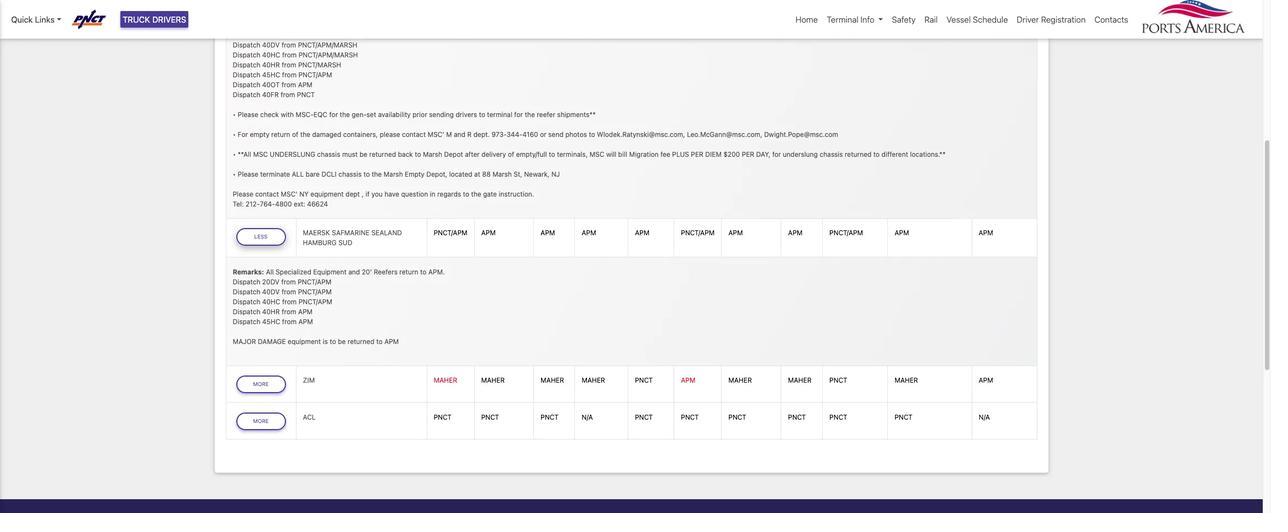 Task type: vqa. For each thing, say whether or not it's contained in the screenshot.


Task type: locate. For each thing, give the bounding box(es) containing it.
0 horizontal spatial and
[[348, 268, 360, 276]]

the inside please contact msc' ny equipment dept , if you have question in regards to the gate instruction. tel: 212-764-4800 ext: 46624
[[471, 190, 481, 198]]

• left **all
[[233, 150, 236, 158]]

of up underslung
[[292, 130, 298, 138]]

1 40hc from the top
[[262, 51, 280, 59]]

1 horizontal spatial msc
[[590, 150, 604, 158]]

1 maher from the left
[[434, 376, 457, 385]]

contact down • please check with msc-eqc for the gen-set availability prior sending drivers to terminal for the reefer shipments**
[[402, 130, 426, 138]]

40hr
[[262, 61, 280, 69], [262, 307, 280, 316]]

0 horizontal spatial per
[[691, 150, 703, 158]]

40dv inside remarks: dispatch 20dv from pnct/apm/marsh dispatch 40dv from pnct/apm/marsh dispatch 40hc from pnct/apm/marsh dispatch 40hr from pnct/marsh dispatch 45hc from pnct/apm dispatch 40ot from apm dispatch 40fr from pnct
[[262, 41, 280, 49]]

1 horizontal spatial and
[[454, 130, 465, 138]]

returned right is
[[348, 337, 374, 346]]

1 remarks: from the top
[[233, 31, 264, 39]]

1 vertical spatial 40hr
[[262, 307, 280, 316]]

remarks:
[[233, 31, 264, 39], [233, 268, 264, 276]]

1 horizontal spatial return
[[399, 268, 418, 276]]

1 more from the top
[[253, 381, 269, 387]]

truck drivers
[[123, 14, 186, 24]]

1 vertical spatial and
[[348, 268, 360, 276]]

0 vertical spatial be
[[360, 150, 367, 158]]

located
[[449, 170, 472, 178]]

0 vertical spatial remarks:
[[233, 31, 264, 39]]

2 vertical spatial please
[[233, 190, 253, 198]]

msc right **all
[[253, 150, 268, 158]]

marsh
[[423, 150, 442, 158], [384, 170, 403, 178], [493, 170, 512, 178]]

more button left acl
[[236, 412, 286, 430]]

• up tel:
[[233, 170, 236, 178]]

1 horizontal spatial for
[[514, 110, 523, 119]]

1 vertical spatial of
[[508, 150, 514, 158]]

of
[[292, 130, 298, 138], [508, 150, 514, 158]]

marsh right 88
[[493, 170, 512, 178]]

1 horizontal spatial per
[[742, 150, 754, 158]]

0 horizontal spatial msc
[[253, 150, 268, 158]]

7 maher from the left
[[895, 376, 918, 385]]

0 horizontal spatial be
[[338, 337, 346, 346]]

be right must at the left of the page
[[360, 150, 367, 158]]

contact inside please contact msc' ny equipment dept , if you have question in regards to the gate instruction. tel: 212-764-4800 ext: 46624
[[255, 190, 279, 198]]

more button for zim
[[236, 376, 286, 393]]

please up for
[[238, 110, 258, 119]]

pnct/apm
[[298, 70, 332, 79], [434, 229, 467, 237], [681, 229, 715, 237], [829, 229, 863, 237], [298, 278, 331, 286], [298, 288, 332, 296], [299, 298, 332, 306]]

2 horizontal spatial marsh
[[493, 170, 512, 178]]

remarks: inside remarks: all specialized equipment and 20' reefers return to apm. dispatch 20dv from pnct/apm dispatch 40dv from pnct/apm dispatch 40hc from pnct/apm dispatch 40hr from apm dispatch 45hc from apm
[[233, 268, 264, 276]]

1 more button from the top
[[236, 376, 286, 393]]

schedule
[[973, 14, 1008, 24]]

6 maher from the left
[[788, 376, 812, 385]]

40hc down all
[[262, 298, 280, 306]]

0 vertical spatial return
[[271, 130, 290, 138]]

msc left will
[[590, 150, 604, 158]]

leo.mcgann@msc.com,
[[687, 130, 762, 138]]

2 40hr from the top
[[262, 307, 280, 316]]

please up tel:
[[233, 190, 253, 198]]

40dv inside remarks: all specialized equipment and 20' reefers return to apm. dispatch 20dv from pnct/apm dispatch 40dv from pnct/apm dispatch 40hc from pnct/apm dispatch 40hr from apm dispatch 45hc from apm
[[262, 288, 280, 296]]

40dv
[[262, 41, 280, 49], [262, 288, 280, 296]]

0 vertical spatial contact
[[402, 130, 426, 138]]

0 vertical spatial 40hr
[[262, 61, 280, 69]]

remarks: for remarks: dispatch 20dv from pnct/apm/marsh dispatch 40dv from pnct/apm/marsh dispatch 40hc from pnct/apm/marsh dispatch 40hr from pnct/marsh dispatch 45hc from pnct/apm dispatch 40ot from apm dispatch 40fr from pnct
[[233, 31, 264, 39]]

0 vertical spatial more
[[253, 381, 269, 387]]

1 vertical spatial more
[[253, 418, 269, 424]]

less button
[[236, 228, 286, 246]]

2 msc from the left
[[590, 150, 604, 158]]

remarks: left all
[[233, 268, 264, 276]]

send
[[548, 130, 564, 138]]

contact up 764-
[[255, 190, 279, 198]]

1 vertical spatial please
[[238, 170, 258, 178]]

1 horizontal spatial n/a
[[979, 413, 990, 421]]

40hc
[[262, 51, 280, 59], [262, 298, 280, 306]]

empty
[[250, 130, 269, 138]]

or
[[540, 130, 546, 138]]

1 vertical spatial more button
[[236, 412, 286, 430]]

msc' up the 4800
[[281, 190, 298, 198]]

depot,
[[426, 170, 447, 178]]

1 vertical spatial be
[[338, 337, 346, 346]]

1 40dv from the top
[[262, 41, 280, 49]]

fee
[[661, 150, 670, 158]]

chassis
[[317, 150, 340, 158], [820, 150, 843, 158], [338, 170, 362, 178]]

please
[[238, 110, 258, 119], [238, 170, 258, 178], [233, 190, 253, 198]]

remarks: inside remarks: dispatch 20dv from pnct/apm/marsh dispatch 40dv from pnct/apm/marsh dispatch 40hc from pnct/apm/marsh dispatch 40hr from pnct/marsh dispatch 45hc from pnct/apm dispatch 40ot from apm dispatch 40fr from pnct
[[233, 31, 264, 39]]

0 vertical spatial more button
[[236, 376, 286, 393]]

1 horizontal spatial marsh
[[423, 150, 442, 158]]

• left check
[[233, 110, 236, 119]]

remarks: all specialized equipment and 20' reefers return to apm. dispatch 20dv from pnct/apm dispatch 40dv from pnct/apm dispatch 40hc from pnct/apm dispatch 40hr from apm dispatch 45hc from apm
[[233, 268, 445, 326]]

45hc up '40ot'
[[262, 70, 280, 79]]

1 n/a from the left
[[582, 413, 593, 421]]

4 maher from the left
[[582, 376, 605, 385]]

• left for
[[233, 130, 236, 138]]

212-
[[246, 200, 260, 208]]

driver
[[1017, 14, 1039, 24]]

0 horizontal spatial msc'
[[281, 190, 298, 198]]

maher
[[434, 376, 457, 385], [481, 376, 505, 385], [541, 376, 564, 385], [582, 376, 605, 385], [729, 376, 752, 385], [788, 376, 812, 385], [895, 376, 918, 385]]

40hr up '40ot'
[[262, 61, 280, 69]]

pnct
[[297, 90, 315, 99], [635, 376, 653, 385], [829, 376, 847, 385], [434, 413, 452, 421], [481, 413, 499, 421], [541, 413, 559, 421], [635, 413, 653, 421], [681, 413, 699, 421], [729, 413, 746, 421], [788, 413, 806, 421], [829, 413, 847, 421], [895, 413, 913, 421]]

0 vertical spatial of
[[292, 130, 298, 138]]

for right eqc
[[329, 110, 338, 119]]

2 maher from the left
[[481, 376, 505, 385]]

more for zim
[[253, 381, 269, 387]]

msc' inside please contact msc' ny equipment dept , if you have question in regards to the gate instruction. tel: 212-764-4800 ext: 46624
[[281, 190, 298, 198]]

1 vertical spatial msc'
[[281, 190, 298, 198]]

pnct/marsh
[[298, 61, 341, 69]]

marsh up depot,
[[423, 150, 442, 158]]

marsh up have
[[384, 170, 403, 178]]

40hr up damage
[[262, 307, 280, 316]]

and left 20'
[[348, 268, 360, 276]]

is
[[323, 337, 328, 346]]

migration
[[629, 150, 659, 158]]

0 vertical spatial 20dv
[[295, 31, 313, 39]]

per left the diem
[[691, 150, 703, 158]]

40hr inside remarks: dispatch 20dv from pnct/apm/marsh dispatch 40dv from pnct/apm/marsh dispatch 40hc from pnct/apm/marsh dispatch 40hr from pnct/marsh dispatch 45hc from pnct/apm dispatch 40ot from apm dispatch 40fr from pnct
[[262, 61, 280, 69]]

for right terminal at the left of page
[[514, 110, 523, 119]]

1 horizontal spatial contact
[[402, 130, 426, 138]]

2 45hc from the top
[[262, 317, 280, 326]]

40dv up '40ot'
[[262, 41, 280, 49]]

safety link
[[888, 9, 920, 30]]

20dv down all
[[262, 278, 280, 286]]

0 vertical spatial 40dv
[[262, 41, 280, 49]]

2 n/a from the left
[[979, 413, 990, 421]]

newark,
[[524, 170, 550, 178]]

40dv down all
[[262, 288, 280, 296]]

per left day, on the right
[[742, 150, 754, 158]]

dept.
[[474, 130, 490, 138]]

return right reefers
[[399, 268, 418, 276]]

sealand
[[371, 229, 402, 237]]

plus
[[672, 150, 689, 158]]

reefer
[[537, 110, 555, 119]]

for right day, on the right
[[772, 150, 781, 158]]

more button down damage
[[236, 376, 286, 393]]

45hc up damage
[[262, 317, 280, 326]]

the up you at the top left of page
[[372, 170, 382, 178]]

damaged
[[312, 130, 341, 138]]

to inside please contact msc' ny equipment dept , if you have question in regards to the gate instruction. tel: 212-764-4800 ext: 46624
[[463, 190, 469, 198]]

tel:
[[233, 200, 244, 208]]

0 vertical spatial please
[[238, 110, 258, 119]]

contact
[[402, 130, 426, 138], [255, 190, 279, 198]]

please down **all
[[238, 170, 258, 178]]

truck drivers link
[[120, 11, 188, 28]]

20dv up pnct/marsh
[[295, 31, 313, 39]]

instruction.
[[499, 190, 534, 198]]

equipment up the 46624 at the top left of the page
[[311, 190, 344, 198]]

2 40dv from the top
[[262, 288, 280, 296]]

0 horizontal spatial contact
[[255, 190, 279, 198]]

remarks: for remarks: all specialized equipment and 20' reefers return to apm. dispatch 20dv from pnct/apm dispatch 40dv from pnct/apm dispatch 40hc from pnct/apm dispatch 40hr from apm dispatch 45hc from apm
[[233, 268, 264, 276]]

more left acl
[[253, 418, 269, 424]]

1 vertical spatial 40dv
[[262, 288, 280, 296]]

equipment left is
[[288, 337, 321, 346]]

chassis down must at the left of the page
[[338, 170, 362, 178]]

0 vertical spatial and
[[454, 130, 465, 138]]

1 vertical spatial 45hc
[[262, 317, 280, 326]]

1 45hc from the top
[[262, 70, 280, 79]]

drivers
[[152, 14, 186, 24]]

1 vertical spatial 20dv
[[262, 278, 280, 286]]

40hc up '40ot'
[[262, 51, 280, 59]]

1 vertical spatial 40hc
[[262, 298, 280, 306]]

dwight.pope@msc.com
[[764, 130, 838, 138]]

1 vertical spatial return
[[399, 268, 418, 276]]

of right delivery
[[508, 150, 514, 158]]

1 40hr from the top
[[262, 61, 280, 69]]

msc' left m
[[428, 130, 444, 138]]

0 vertical spatial 40hc
[[262, 51, 280, 59]]

4 • from the top
[[233, 170, 236, 178]]

return
[[271, 130, 290, 138], [399, 268, 418, 276]]

0 horizontal spatial n/a
[[582, 413, 593, 421]]

and left r
[[454, 130, 465, 138]]

return down the with
[[271, 130, 290, 138]]

be right is
[[338, 337, 346, 346]]

all
[[292, 170, 304, 178]]

0 horizontal spatial 20dv
[[262, 278, 280, 286]]

0 vertical spatial equipment
[[311, 190, 344, 198]]

2 40hc from the top
[[262, 298, 280, 306]]

for
[[329, 110, 338, 119], [514, 110, 523, 119], [772, 150, 781, 158]]

2 more from the top
[[253, 418, 269, 424]]

to
[[479, 110, 485, 119], [589, 130, 595, 138], [415, 150, 421, 158], [549, 150, 555, 158], [874, 150, 880, 158], [364, 170, 370, 178], [463, 190, 469, 198], [420, 268, 427, 276], [330, 337, 336, 346], [376, 337, 383, 346]]

1 • from the top
[[233, 110, 236, 119]]

1 horizontal spatial be
[[360, 150, 367, 158]]

back
[[398, 150, 413, 158]]

•
[[233, 110, 236, 119], [233, 130, 236, 138], [233, 150, 236, 158], [233, 170, 236, 178]]

must
[[342, 150, 358, 158]]

remarks: up '40ot'
[[233, 31, 264, 39]]

eqc
[[314, 110, 327, 119]]

pnct/apm inside remarks: dispatch 20dv from pnct/apm/marsh dispatch 40dv from pnct/apm/marsh dispatch 40hc from pnct/apm/marsh dispatch 40hr from pnct/marsh dispatch 45hc from pnct/apm dispatch 40ot from apm dispatch 40fr from pnct
[[298, 70, 332, 79]]

•  for empty return of the damaged containers, please contact msc' m and r dept. 973-344-4160 or send photos  to wlodek.ratynski@msc.com, leo.mcgann@msc.com, dwight.pope@msc.com
[[233, 130, 838, 138]]

hamburg
[[303, 239, 337, 247]]

0 vertical spatial 45hc
[[262, 70, 280, 79]]

more
[[253, 381, 269, 387], [253, 418, 269, 424]]

3 maher from the left
[[541, 376, 564, 385]]

1 msc from the left
[[253, 150, 268, 158]]

more down damage
[[253, 381, 269, 387]]

0 horizontal spatial marsh
[[384, 170, 403, 178]]

• for • please terminate all bare dcli chassis to the marsh empty depot, located at 88 marsh st, newark, nj
[[233, 170, 236, 178]]

set
[[367, 110, 376, 119]]

the left gate
[[471, 190, 481, 198]]

3 • from the top
[[233, 150, 236, 158]]

major
[[233, 337, 256, 346]]

apm
[[298, 80, 312, 89], [481, 229, 496, 237], [541, 229, 555, 237], [582, 229, 596, 237], [635, 229, 650, 237], [729, 229, 743, 237], [788, 229, 803, 237], [895, 229, 909, 237], [979, 229, 993, 237], [298, 307, 313, 316], [298, 317, 313, 326], [384, 337, 399, 346], [681, 376, 696, 385], [979, 376, 993, 385]]

2 remarks: from the top
[[233, 268, 264, 276]]

safety
[[892, 14, 916, 24]]

1 horizontal spatial 20dv
[[295, 31, 313, 39]]

equipment
[[313, 268, 347, 276]]

2 • from the top
[[233, 130, 236, 138]]

40ot
[[262, 80, 280, 89]]

1 vertical spatial pnct/apm/marsh
[[298, 41, 357, 49]]

1 vertical spatial contact
[[255, 190, 279, 198]]

2 more button from the top
[[236, 412, 286, 430]]

remarks: dispatch 20dv from pnct/apm/marsh dispatch 40dv from pnct/apm/marsh dispatch 40hc from pnct/apm/marsh dispatch 40hr from pnct/marsh dispatch 45hc from pnct/apm dispatch 40ot from apm dispatch 40fr from pnct
[[233, 31, 390, 99]]

all
[[266, 268, 274, 276]]

1 horizontal spatial msc'
[[428, 130, 444, 138]]

1 vertical spatial remarks:
[[233, 268, 264, 276]]



Task type: describe. For each thing, give the bounding box(es) containing it.
rail link
[[920, 9, 942, 30]]

less
[[254, 234, 268, 240]]

question
[[401, 190, 428, 198]]

check
[[260, 110, 279, 119]]

40hc inside remarks: dispatch 20dv from pnct/apm/marsh dispatch 40dv from pnct/apm/marsh dispatch 40hc from pnct/apm/marsh dispatch 40hr from pnct/marsh dispatch 45hc from pnct/apm dispatch 40ot from apm dispatch 40fr from pnct
[[262, 51, 280, 59]]

specialized
[[276, 268, 311, 276]]

gate
[[483, 190, 497, 198]]

5 maher from the left
[[729, 376, 752, 385]]

1 horizontal spatial of
[[508, 150, 514, 158]]

underslung
[[783, 150, 818, 158]]

different
[[882, 150, 908, 158]]

973-
[[492, 130, 507, 138]]

20dv inside remarks: all specialized equipment and 20' reefers return to apm. dispatch 20dv from pnct/apm dispatch 40dv from pnct/apm dispatch 40hc from pnct/apm dispatch 40hr from apm dispatch 45hc from apm
[[262, 278, 280, 286]]

chassis right underslung
[[820, 150, 843, 158]]

quick links link
[[11, 13, 61, 26]]

photos
[[565, 130, 587, 138]]

ext:
[[294, 200, 305, 208]]

more button for acl
[[236, 412, 286, 430]]

will
[[606, 150, 616, 158]]

4160
[[523, 130, 538, 138]]

chassis up dcli
[[317, 150, 340, 158]]

sud
[[338, 239, 352, 247]]

344-
[[507, 130, 523, 138]]

the left reefer
[[525, 110, 535, 119]]

driver registration
[[1017, 14, 1086, 24]]

more for acl
[[253, 418, 269, 424]]

1 per from the left
[[691, 150, 703, 158]]

45hc inside remarks: all specialized equipment and 20' reefers return to apm. dispatch 20dv from pnct/apm dispatch 40dv from pnct/apm dispatch 40hc from pnct/apm dispatch 40hr from apm dispatch 45hc from apm
[[262, 317, 280, 326]]

sending
[[429, 110, 454, 119]]

quick
[[11, 14, 33, 24]]

• for •  for empty return of the damaged containers, please contact msc' m and r dept. 973-344-4160 or send photos  to wlodek.ratynski@msc.com, leo.mcgann@msc.com, dwight.pope@msc.com
[[233, 130, 236, 138]]

vessel schedule link
[[942, 9, 1012, 30]]

registration
[[1041, 14, 1086, 24]]

• for • please check with msc-eqc for the gen-set availability prior sending drivers to terminal for the reefer shipments**
[[233, 110, 236, 119]]

links
[[35, 14, 55, 24]]

ny
[[299, 190, 309, 198]]

terminal
[[487, 110, 512, 119]]

return inside remarks: all specialized equipment and 20' reefers return to apm. dispatch 20dv from pnct/apm dispatch 40dv from pnct/apm dispatch 40hc from pnct/apm dispatch 40hr from apm dispatch 45hc from apm
[[399, 268, 418, 276]]

at
[[474, 170, 480, 178]]

empty/full
[[516, 150, 547, 158]]

45hc inside remarks: dispatch 20dv from pnct/apm/marsh dispatch 40dv from pnct/apm/marsh dispatch 40hc from pnct/apm/marsh dispatch 40hr from pnct/marsh dispatch 45hc from pnct/apm dispatch 40ot from apm dispatch 40fr from pnct
[[262, 70, 280, 79]]

apm inside remarks: dispatch 20dv from pnct/apm/marsh dispatch 40dv from pnct/apm/marsh dispatch 40hc from pnct/apm/marsh dispatch 40hr from pnct/marsh dispatch 45hc from pnct/apm dispatch 40ot from apm dispatch 40fr from pnct
[[298, 80, 312, 89]]

1 vertical spatial equipment
[[288, 337, 321, 346]]

zim
[[303, 376, 315, 385]]

the down msc-
[[300, 130, 310, 138]]

apm.
[[428, 268, 445, 276]]

please inside please contact msc' ny equipment dept , if you have question in regards to the gate instruction. tel: 212-764-4800 ext: 46624
[[233, 190, 253, 198]]

• please check with msc-eqc for the gen-set availability prior sending drivers to terminal for the reefer shipments**
[[233, 110, 596, 119]]

$200
[[724, 150, 740, 158]]

damage
[[258, 337, 286, 346]]

locations.**
[[910, 150, 946, 158]]

major damage equipment is to be returned to apm
[[233, 337, 399, 346]]

in
[[430, 190, 435, 198]]

returned down please
[[369, 150, 396, 158]]

bill
[[618, 150, 627, 158]]

prior
[[413, 110, 427, 119]]

terminate
[[260, 170, 290, 178]]

containers,
[[343, 130, 378, 138]]

pnct inside remarks: dispatch 20dv from pnct/apm/marsh dispatch 40dv from pnct/apm/marsh dispatch 40hc from pnct/apm/marsh dispatch 40hr from pnct/marsh dispatch 45hc from pnct/apm dispatch 40ot from apm dispatch 40fr from pnct
[[297, 90, 315, 99]]

0 horizontal spatial return
[[271, 130, 290, 138]]

gen-
[[352, 110, 367, 119]]

2 per from the left
[[742, 150, 754, 158]]

dept
[[346, 190, 360, 198]]

dcli
[[322, 170, 337, 178]]

4800
[[275, 200, 292, 208]]

bare
[[306, 170, 320, 178]]

after
[[465, 150, 480, 158]]

and inside remarks: all specialized equipment and 20' reefers return to apm. dispatch 20dv from pnct/apm dispatch 40dv from pnct/apm dispatch 40hc from pnct/apm dispatch 40hr from apm dispatch 45hc from apm
[[348, 268, 360, 276]]

rail
[[925, 14, 938, 24]]

st,
[[514, 170, 522, 178]]

to inside remarks: all specialized equipment and 20' reefers return to apm. dispatch 20dv from pnct/apm dispatch 40dv from pnct/apm dispatch 40hc from pnct/apm dispatch 40hr from apm dispatch 45hc from apm
[[420, 268, 427, 276]]

reefers
[[374, 268, 398, 276]]

,
[[362, 190, 364, 198]]

please for terminate
[[238, 170, 258, 178]]

please for check
[[238, 110, 258, 119]]

please
[[380, 130, 400, 138]]

• for • **all msc underslung chassis must be returned back to marsh depot after delivery of empty/full to terminals, msc will bill migration fee plus per diem $200 per day, for underslung chassis returned to different locations.**
[[233, 150, 236, 158]]

terminal
[[827, 14, 859, 24]]

2 vertical spatial pnct/apm/marsh
[[299, 51, 358, 59]]

maersk safmarine sealand hamburg sud
[[303, 229, 402, 247]]

nj
[[551, 170, 560, 178]]

46624
[[307, 200, 328, 208]]

delivery
[[482, 150, 506, 158]]

40fr
[[262, 90, 279, 99]]

the left gen-
[[340, 110, 350, 119]]

0 horizontal spatial for
[[329, 110, 338, 119]]

with
[[281, 110, 294, 119]]

msc-
[[296, 110, 314, 119]]

terminals,
[[557, 150, 588, 158]]

**all
[[238, 150, 251, 158]]

terminal info
[[827, 14, 875, 24]]

88
[[482, 170, 491, 178]]

equipment inside please contact msc' ny equipment dept , if you have question in regards to the gate instruction. tel: 212-764-4800 ext: 46624
[[311, 190, 344, 198]]

terminal info link
[[822, 9, 888, 30]]

please contact msc' ny equipment dept , if you have question in regards to the gate instruction. tel: 212-764-4800 ext: 46624
[[233, 190, 534, 208]]

shipments**
[[557, 110, 596, 119]]

home link
[[791, 9, 822, 30]]

• please terminate all bare dcli chassis to the marsh empty depot, located at 88 marsh st, newark, nj
[[233, 170, 560, 178]]

0 vertical spatial msc'
[[428, 130, 444, 138]]

40hr inside remarks: all specialized equipment and 20' reefers return to apm. dispatch 20dv from pnct/apm dispatch 40dv from pnct/apm dispatch 40hc from pnct/apm dispatch 40hr from apm dispatch 45hc from apm
[[262, 307, 280, 316]]

0 horizontal spatial of
[[292, 130, 298, 138]]

40hc inside remarks: all specialized equipment and 20' reefers return to apm. dispatch 20dv from pnct/apm dispatch 40dv from pnct/apm dispatch 40hc from pnct/apm dispatch 40hr from apm dispatch 45hc from apm
[[262, 298, 280, 306]]

returned left different
[[845, 150, 872, 158]]

depot
[[444, 150, 463, 158]]

regards
[[437, 190, 461, 198]]

r
[[467, 130, 472, 138]]

maersk
[[303, 229, 330, 237]]

info
[[861, 14, 875, 24]]

wlodek.ratynski@msc.com,
[[597, 130, 685, 138]]

2 horizontal spatial for
[[772, 150, 781, 158]]

0 vertical spatial pnct/apm/marsh
[[331, 31, 390, 39]]

day,
[[756, 150, 771, 158]]

20'
[[362, 268, 372, 276]]

diem
[[705, 150, 722, 158]]

underslung
[[270, 150, 315, 158]]

vessel schedule
[[947, 14, 1008, 24]]

if
[[366, 190, 370, 198]]

acl
[[303, 413, 316, 421]]

m
[[446, 130, 452, 138]]

availability
[[378, 110, 411, 119]]

have
[[385, 190, 399, 198]]

• **all msc underslung chassis must be returned back to marsh depot after delivery of empty/full to terminals, msc will bill migration fee plus per diem $200 per day, for underslung chassis returned to different locations.**
[[233, 150, 946, 158]]

home
[[796, 14, 818, 24]]

20dv inside remarks: dispatch 20dv from pnct/apm/marsh dispatch 40dv from pnct/apm/marsh dispatch 40hc from pnct/apm/marsh dispatch 40hr from pnct/marsh dispatch 45hc from pnct/apm dispatch 40ot from apm dispatch 40fr from pnct
[[295, 31, 313, 39]]



